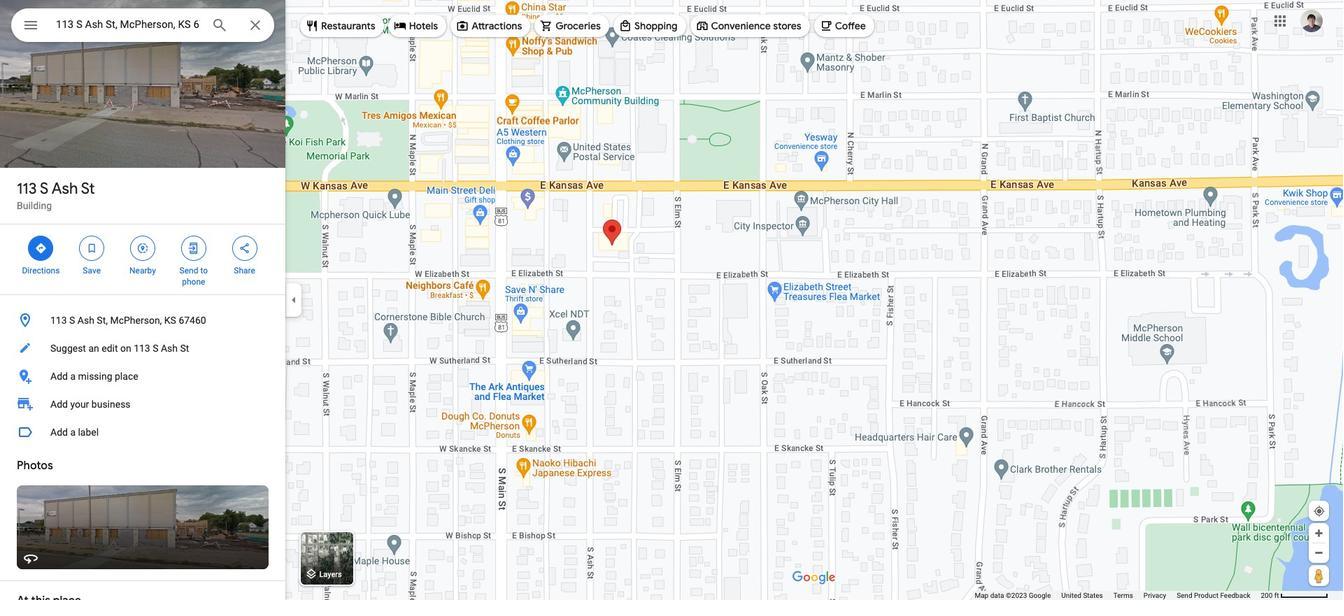 Task type: vqa. For each thing, say whether or not it's contained in the screenshot.


Task type: locate. For each thing, give the bounding box(es) containing it.
add your business link
[[0, 390, 285, 418]]

st,
[[97, 315, 108, 326]]

3 add from the top
[[50, 427, 68, 438]]

113 for st
[[17, 179, 37, 199]]

2 a from the top
[[70, 427, 76, 438]]

suggest an edit on 113 s ash st button
[[0, 334, 285, 362]]

0 vertical spatial s
[[40, 179, 48, 199]]

st inside button
[[180, 343, 189, 354]]

restaurants
[[321, 20, 375, 32]]

add left your
[[50, 399, 68, 410]]


[[35, 241, 47, 256]]

s for st
[[40, 179, 48, 199]]

ash up building
[[52, 179, 78, 199]]

0 horizontal spatial 113
[[17, 179, 37, 199]]

footer containing map data ©2023 google
[[975, 591, 1261, 600]]

2 add from the top
[[50, 399, 68, 410]]

convenience stores button
[[690, 9, 810, 43]]

0 vertical spatial send
[[179, 266, 198, 276]]

ash for st,
[[78, 315, 94, 326]]

a left the missing
[[70, 371, 76, 382]]


[[22, 15, 39, 35]]

ash inside 113 s ash st building
[[52, 179, 78, 199]]

1 vertical spatial ash
[[78, 315, 94, 326]]

s inside 113 s ash st building
[[40, 179, 48, 199]]

add a missing place
[[50, 371, 138, 382]]

2 horizontal spatial s
[[153, 343, 158, 354]]

113
[[17, 179, 37, 199], [50, 315, 67, 326], [134, 343, 150, 354]]

send inside button
[[1177, 592, 1193, 600]]

None field
[[56, 16, 200, 33]]

groceries
[[556, 20, 601, 32]]

0 vertical spatial 113
[[17, 179, 37, 199]]

2 vertical spatial 113
[[134, 343, 150, 354]]

mcpherson,
[[110, 315, 162, 326]]

zoom in image
[[1314, 528, 1324, 539]]

photos
[[17, 459, 53, 473]]

shopping
[[635, 20, 678, 32]]

0 vertical spatial a
[[70, 371, 76, 382]]

add a missing place button
[[0, 362, 285, 390]]

suggest an edit on 113 s ash st
[[50, 343, 189, 354]]

113 up building
[[17, 179, 37, 199]]

0 horizontal spatial send
[[179, 266, 198, 276]]

st up 
[[81, 179, 95, 199]]

1 vertical spatial send
[[1177, 592, 1193, 600]]

add for add a missing place
[[50, 371, 68, 382]]

113 right on
[[134, 343, 150, 354]]

a left label
[[70, 427, 76, 438]]

s for st,
[[69, 315, 75, 326]]

phone
[[182, 277, 205, 287]]

1 add from the top
[[50, 371, 68, 382]]

1 a from the top
[[70, 371, 76, 382]]

footer
[[975, 591, 1261, 600]]

s up the suggest
[[69, 315, 75, 326]]

s
[[40, 179, 48, 199], [69, 315, 75, 326], [153, 343, 158, 354]]

113 inside suggest an edit on 113 s ash st button
[[134, 343, 150, 354]]

united
[[1062, 592, 1082, 600]]

2 horizontal spatial 113
[[134, 343, 150, 354]]

google
[[1029, 592, 1051, 600]]

1 vertical spatial add
[[50, 399, 68, 410]]

add
[[50, 371, 68, 382], [50, 399, 68, 410], [50, 427, 68, 438]]

s right on
[[153, 343, 158, 354]]

1 vertical spatial s
[[69, 315, 75, 326]]

add down the suggest
[[50, 371, 68, 382]]

send up the phone
[[179, 266, 198, 276]]

113 for st,
[[50, 315, 67, 326]]

send inside send to phone
[[179, 266, 198, 276]]

a for missing
[[70, 371, 76, 382]]

1 vertical spatial a
[[70, 427, 76, 438]]

st down 67460
[[180, 343, 189, 354]]

113 s ash st, mcpherson, ks 67460
[[50, 315, 206, 326]]

113 inside 113 s ash st, mcpherson, ks 67460 button
[[50, 315, 67, 326]]

2 vertical spatial add
[[50, 427, 68, 438]]

united states button
[[1062, 591, 1103, 600]]

ash
[[52, 179, 78, 199], [78, 315, 94, 326], [161, 343, 178, 354]]

google account: nolan park  
(nolan.park@adept.ai) image
[[1301, 10, 1323, 32]]

 search field
[[11, 8, 274, 45]]

©2023
[[1006, 592, 1027, 600]]

send product feedback
[[1177, 592, 1251, 600]]

business
[[92, 399, 131, 410]]

privacy button
[[1144, 591, 1166, 600]]

show your location image
[[1313, 505, 1326, 518]]

send for send product feedback
[[1177, 592, 1193, 600]]


[[187, 241, 200, 256]]

0 vertical spatial add
[[50, 371, 68, 382]]

1 vertical spatial st
[[180, 343, 189, 354]]

shopping button
[[614, 9, 686, 43]]

1 vertical spatial 113
[[50, 315, 67, 326]]

none field inside 113 s ash st, mcpherson, ks 67460 field
[[56, 16, 200, 33]]

terms
[[1114, 592, 1133, 600]]

actions for 113 s ash st region
[[0, 225, 285, 295]]

ash left st,
[[78, 315, 94, 326]]

send
[[179, 266, 198, 276], [1177, 592, 1193, 600]]

0 vertical spatial st
[[81, 179, 95, 199]]


[[238, 241, 251, 256]]

ash down "ks"
[[161, 343, 178, 354]]

1 horizontal spatial st
[[180, 343, 189, 354]]

1 horizontal spatial s
[[69, 315, 75, 326]]

coffee
[[835, 20, 866, 32]]

113 inside 113 s ash st building
[[17, 179, 37, 199]]

stores
[[773, 20, 802, 32]]

113 S Ash St, McPherson, KS 67460 field
[[11, 8, 274, 42]]

s up building
[[40, 179, 48, 199]]

st
[[81, 179, 95, 199], [180, 343, 189, 354]]

113 up the suggest
[[50, 315, 67, 326]]

add your business
[[50, 399, 131, 410]]

united states
[[1062, 592, 1103, 600]]

add left label
[[50, 427, 68, 438]]

send for send to phone
[[179, 266, 198, 276]]

privacy
[[1144, 592, 1166, 600]]

a for label
[[70, 427, 76, 438]]

0 horizontal spatial s
[[40, 179, 48, 199]]

0 horizontal spatial st
[[81, 179, 95, 199]]

1 horizontal spatial 113
[[50, 315, 67, 326]]

your
[[70, 399, 89, 410]]

ft
[[1275, 592, 1279, 600]]

1 horizontal spatial send
[[1177, 592, 1193, 600]]

a
[[70, 371, 76, 382], [70, 427, 76, 438]]

200
[[1261, 592, 1273, 600]]

send left "product"
[[1177, 592, 1193, 600]]

to
[[200, 266, 208, 276]]

missing
[[78, 371, 112, 382]]

0 vertical spatial ash
[[52, 179, 78, 199]]



Task type: describe. For each thing, give the bounding box(es) containing it.
feedback
[[1220, 592, 1251, 600]]

convenience
[[711, 20, 771, 32]]

collapse side panel image
[[286, 292, 302, 308]]

200 ft button
[[1261, 592, 1329, 600]]

restaurants button
[[300, 9, 384, 43]]

2 vertical spatial ash
[[161, 343, 178, 354]]

layers
[[320, 570, 342, 580]]

ash for st
[[52, 179, 78, 199]]

place
[[115, 371, 138, 382]]

label
[[78, 427, 99, 438]]


[[85, 241, 98, 256]]

suggest
[[50, 343, 86, 354]]

send to phone
[[179, 266, 208, 287]]

2 vertical spatial s
[[153, 343, 158, 354]]

67460
[[179, 315, 206, 326]]

ks
[[164, 315, 176, 326]]

states
[[1083, 592, 1103, 600]]

attractions
[[472, 20, 522, 32]]

product
[[1194, 592, 1219, 600]]

edit
[[102, 343, 118, 354]]

data
[[990, 592, 1004, 600]]

google maps element
[[0, 0, 1343, 600]]

200 ft
[[1261, 592, 1279, 600]]

save
[[83, 266, 101, 276]]

building
[[17, 200, 52, 211]]

 button
[[11, 8, 50, 45]]

groceries button
[[535, 9, 609, 43]]

convenience stores
[[711, 20, 802, 32]]

send product feedback button
[[1177, 591, 1251, 600]]

hotels
[[409, 20, 438, 32]]

113 s ash st main content
[[0, 0, 285, 600]]

nearby
[[129, 266, 156, 276]]

113 s ash st building
[[17, 179, 95, 211]]

directions
[[22, 266, 60, 276]]

zoom out image
[[1314, 548, 1324, 558]]

st inside 113 s ash st building
[[81, 179, 95, 199]]

terms button
[[1114, 591, 1133, 600]]

show street view coverage image
[[1309, 565, 1329, 586]]

add for add your business
[[50, 399, 68, 410]]

share
[[234, 266, 255, 276]]

on
[[120, 343, 131, 354]]

add a label
[[50, 427, 99, 438]]


[[136, 241, 149, 256]]

map
[[975, 592, 989, 600]]

hotels button
[[388, 9, 446, 43]]

attractions button
[[451, 9, 531, 43]]

map data ©2023 google
[[975, 592, 1051, 600]]

add a label button
[[0, 418, 285, 446]]

footer inside google maps element
[[975, 591, 1261, 600]]

an
[[88, 343, 99, 354]]

add for add a label
[[50, 427, 68, 438]]

113 s ash st, mcpherson, ks 67460 button
[[0, 306, 285, 334]]

coffee button
[[814, 9, 874, 43]]



